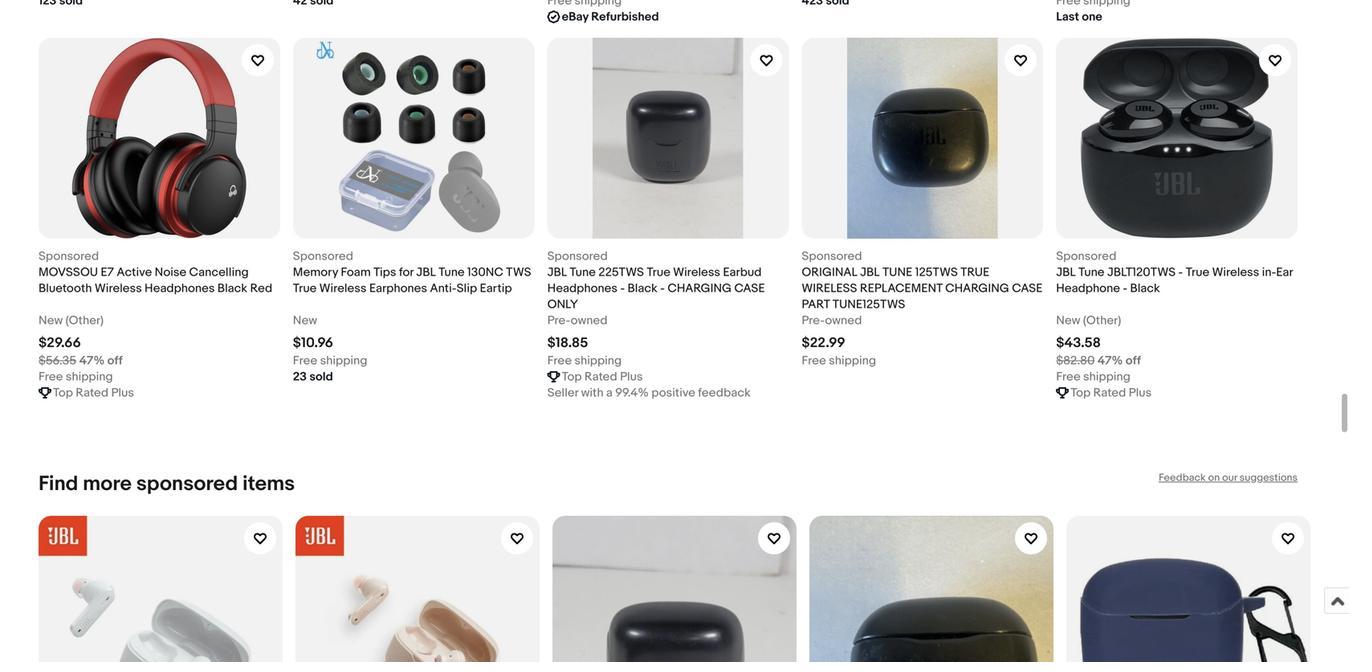 Task type: locate. For each thing, give the bounding box(es) containing it.
case inside sponsored jbl tune 225tws true wireless earbud headphones - black - charging case only pre-owned $18.85 free shipping
[[735, 281, 765, 296]]

eBay Refurbished text field
[[562, 9, 659, 25]]

refurbished
[[592, 10, 659, 24]]

top rated plus up a
[[562, 370, 643, 384]]

case
[[735, 281, 765, 296], [1013, 281, 1043, 296]]

$43.58 text field
[[1057, 335, 1102, 351]]

charging down earbud
[[668, 281, 732, 296]]

$10.96
[[293, 335, 333, 351]]

rated down previous price $82.80 47% off text box at the bottom right of the page
[[1094, 386, 1127, 400]]

sponsored for $22.99
[[802, 249, 863, 264]]

free
[[293, 353, 318, 368], [548, 353, 572, 368], [802, 353, 827, 368], [39, 370, 63, 384], [1057, 370, 1081, 384]]

4 jbl from the left
[[1057, 265, 1076, 280]]

new inside "new (other) $43.58 $82.80 47% off free shipping"
[[1057, 313, 1081, 328]]

130nc
[[468, 265, 504, 280]]

free up 23
[[293, 353, 318, 368]]

jbl right for
[[416, 265, 436, 280]]

(other) up '$43.58'
[[1084, 313, 1122, 328]]

1 jbl from the left
[[416, 265, 436, 280]]

$22.99 text field
[[802, 335, 846, 351]]

2 horizontal spatial sponsored text field
[[802, 248, 863, 264]]

None text field
[[39, 0, 83, 9], [293, 0, 334, 9], [548, 0, 622, 9], [802, 0, 850, 9], [1057, 0, 1131, 9], [39, 0, 83, 9], [293, 0, 334, 9], [548, 0, 622, 9], [802, 0, 850, 9], [1057, 0, 1131, 9]]

free down $56.35
[[39, 370, 63, 384]]

wireless
[[674, 265, 721, 280], [1213, 265, 1260, 280], [95, 281, 142, 296], [320, 281, 367, 296]]

new
[[39, 313, 63, 328], [293, 313, 317, 328], [1057, 313, 1081, 328]]

sponsored text field up 225tws
[[548, 248, 608, 264]]

$22.99
[[802, 335, 846, 351]]

0 horizontal spatial off
[[107, 353, 123, 368]]

sponsored for pre-
[[548, 249, 608, 264]]

$82.80
[[1057, 353, 1096, 368]]

wireless inside sponsored jbl tune 225tws true wireless earbud headphones - black - charging case only pre-owned $18.85 free shipping
[[674, 265, 721, 280]]

sponsored up 225tws
[[548, 249, 608, 264]]

1 sponsored text field from the left
[[39, 248, 99, 264]]

original
[[802, 265, 858, 280]]

headphones inside sponsored movssou e7 active noise cancelling bluetooth wireless headphones black red
[[145, 281, 215, 296]]

tune up anti-
[[439, 265, 465, 280]]

1 headphones from the left
[[145, 281, 215, 296]]

1 horizontal spatial sponsored text field
[[1057, 248, 1117, 264]]

0 horizontal spatial free shipping text field
[[293, 353, 368, 369]]

2 black from the left
[[628, 281, 658, 296]]

new (other) $29.66 $56.35 47% off free shipping
[[39, 313, 123, 384]]

charging inside sponsored jbl tune 225tws true wireless earbud headphones - black - charging case only pre-owned $18.85 free shipping
[[668, 281, 732, 296]]

Pre-owned text field
[[548, 313, 608, 329], [802, 313, 863, 329]]

shipping up sold
[[320, 353, 368, 368]]

pre- down only
[[548, 313, 571, 328]]

true
[[647, 265, 671, 280], [1187, 265, 1210, 280], [293, 281, 317, 296]]

0 horizontal spatial plus
[[111, 386, 134, 400]]

2 horizontal spatial black
[[1131, 281, 1161, 296]]

black inside sponsored movssou e7 active noise cancelling bluetooth wireless headphones black red
[[218, 281, 248, 296]]

2 jbl from the left
[[548, 265, 567, 280]]

0 horizontal spatial rated
[[76, 386, 109, 400]]

black inside sponsored jbl tune 225tws true wireless earbud headphones - black - charging case only pre-owned $18.85 free shipping
[[628, 281, 658, 296]]

shipping up with
[[575, 353, 622, 368]]

1 black from the left
[[218, 281, 248, 296]]

noise
[[155, 265, 187, 280]]

with
[[581, 386, 604, 400]]

jbl inside the sponsored jbl tune jblt120tws - true wireless in-ear headphone - black
[[1057, 265, 1076, 280]]

free shipping text field down $22.99
[[802, 353, 877, 369]]

0 horizontal spatial top rated plus
[[53, 386, 134, 400]]

0 horizontal spatial 47%
[[79, 353, 105, 368]]

pre-owned text field down only
[[548, 313, 608, 329]]

top rated plus text field for $29.66
[[53, 385, 134, 401]]

2 47% from the left
[[1098, 353, 1124, 368]]

free shipping text field down $82.80
[[1057, 369, 1131, 385]]

off right $82.80
[[1126, 353, 1142, 368]]

sponsored up headphone
[[1057, 249, 1117, 264]]

1 charging from the left
[[668, 281, 732, 296]]

1 horizontal spatial free shipping text field
[[802, 353, 877, 369]]

sponsored jbl tune jblt120tws - true wireless in-ear headphone - black
[[1057, 249, 1294, 296]]

shipping down previous price $56.35 47% off text box
[[66, 370, 113, 384]]

2 tune from the left
[[570, 265, 596, 280]]

2 sponsored text field from the left
[[548, 248, 608, 264]]

black for $18.85
[[628, 281, 658, 296]]

1 pre-owned text field from the left
[[548, 313, 608, 329]]

0 horizontal spatial black
[[218, 281, 248, 296]]

sponsored
[[136, 472, 238, 497]]

(other) for $29.66
[[66, 313, 104, 328]]

2 horizontal spatial plus
[[1130, 386, 1152, 400]]

4 sponsored from the left
[[802, 249, 863, 264]]

wireless down foam
[[320, 281, 367, 296]]

wireless down the "e7" at the left of the page
[[95, 281, 142, 296]]

tune up only
[[570, 265, 596, 280]]

off
[[107, 353, 123, 368], [1126, 353, 1142, 368]]

new (other) text field up $29.66 text box
[[39, 313, 104, 329]]

sponsored up the "movssou"
[[39, 249, 99, 264]]

sponsored up memory
[[293, 249, 354, 264]]

1 horizontal spatial black
[[628, 281, 658, 296]]

47% right $82.80
[[1098, 353, 1124, 368]]

free inside the sponsored original jbl tune 125tws true wireless replacement charging case part tune125tws pre-owned $22.99 free shipping
[[802, 353, 827, 368]]

rated for $43.58
[[1094, 386, 1127, 400]]

top rated plus text field up a
[[562, 369, 643, 385]]

New (Other) text field
[[39, 313, 104, 329], [1057, 313, 1122, 329]]

Free shipping text field
[[293, 353, 368, 369], [802, 353, 877, 369], [1057, 369, 1131, 385]]

1 off from the left
[[107, 353, 123, 368]]

list
[[39, 0, 1311, 427]]

0 horizontal spatial pre-
[[548, 313, 571, 328]]

free down $18.85
[[548, 353, 572, 368]]

off for $29.66
[[107, 353, 123, 368]]

sponsored text field up headphone
[[1057, 248, 1117, 264]]

rated up a
[[585, 370, 618, 384]]

1 horizontal spatial (other)
[[1084, 313, 1122, 328]]

black down cancelling on the top
[[218, 281, 248, 296]]

tws
[[506, 265, 532, 280]]

rated
[[585, 370, 618, 384], [76, 386, 109, 400], [1094, 386, 1127, 400]]

black down the jblt120tws
[[1131, 281, 1161, 296]]

slip
[[457, 281, 477, 296]]

true inside the sponsored jbl tune jblt120tws - true wireless in-ear headphone - black
[[1187, 265, 1210, 280]]

1 horizontal spatial tune
[[570, 265, 596, 280]]

1 horizontal spatial pre-owned text field
[[802, 313, 863, 329]]

0 horizontal spatial sponsored text field
[[293, 248, 354, 264]]

sponsored up original
[[802, 249, 863, 264]]

top down $82.80
[[1071, 386, 1091, 400]]

sponsored text field up original
[[802, 248, 863, 264]]

pre-owned text field down part on the top
[[802, 313, 863, 329]]

1 47% from the left
[[79, 353, 105, 368]]

1 new from the left
[[39, 313, 63, 328]]

top for $29.66
[[53, 386, 73, 400]]

new (other) text field up $43.58 text box
[[1057, 313, 1122, 329]]

black
[[218, 281, 248, 296], [628, 281, 658, 296], [1131, 281, 1161, 296]]

2 horizontal spatial top rated plus text field
[[1071, 385, 1152, 401]]

sponsored inside the sponsored jbl tune jblt120tws - true wireless in-ear headphone - black
[[1057, 249, 1117, 264]]

1 horizontal spatial new
[[293, 313, 317, 328]]

sponsored inside sponsored jbl tune 225tws true wireless earbud headphones - black - charging case only pre-owned $18.85 free shipping
[[548, 249, 608, 264]]

1 horizontal spatial 47%
[[1098, 353, 1124, 368]]

jbl up headphone
[[1057, 265, 1076, 280]]

free inside sponsored jbl tune 225tws true wireless earbud headphones - black - charging case only pre-owned $18.85 free shipping
[[548, 353, 572, 368]]

headphone
[[1057, 281, 1121, 296]]

free shipping text field down $18.85
[[548, 353, 622, 369]]

2 owned from the left
[[826, 313, 863, 328]]

new (other) text field for $43.58
[[1057, 313, 1122, 329]]

true right the jblt120tws
[[1187, 265, 1210, 280]]

top rated plus text field for $43.58
[[1071, 385, 1152, 401]]

tune for $43.58
[[1079, 265, 1105, 280]]

$29.66
[[39, 335, 81, 351]]

top
[[562, 370, 582, 384], [53, 386, 73, 400], [1071, 386, 1091, 400]]

jbl left tune on the top right
[[861, 265, 880, 280]]

2 off from the left
[[1126, 353, 1142, 368]]

wireless left earbud
[[674, 265, 721, 280]]

1 horizontal spatial off
[[1126, 353, 1142, 368]]

wireless left in-
[[1213, 265, 1260, 280]]

off for $43.58
[[1126, 353, 1142, 368]]

0 horizontal spatial tune
[[439, 265, 465, 280]]

true down memory
[[293, 281, 317, 296]]

3 tune from the left
[[1079, 265, 1105, 280]]

47%
[[79, 353, 105, 368], [1098, 353, 1124, 368]]

headphones up only
[[548, 281, 618, 296]]

3 sponsored from the left
[[548, 249, 608, 264]]

2 horizontal spatial top rated plus
[[1071, 386, 1152, 400]]

Free shipping text field
[[548, 353, 622, 369], [39, 369, 113, 385]]

1 new (other) text field from the left
[[39, 313, 104, 329]]

Sponsored text field
[[293, 248, 354, 264], [1057, 248, 1117, 264]]

headphones down noise
[[145, 281, 215, 296]]

earphones
[[370, 281, 427, 296]]

group
[[39, 516, 1311, 662]]

list containing $29.66
[[39, 0, 1311, 427]]

items
[[243, 472, 295, 497]]

0 horizontal spatial free shipping text field
[[39, 369, 113, 385]]

1 tune from the left
[[439, 265, 465, 280]]

previous price $56.35 47% off text field
[[39, 353, 123, 369]]

(other)
[[66, 313, 104, 328], [1084, 313, 1122, 328]]

headphones inside sponsored jbl tune 225tws true wireless earbud headphones - black - charging case only pre-owned $18.85 free shipping
[[548, 281, 618, 296]]

rated for $29.66
[[76, 386, 109, 400]]

Last one text field
[[1057, 9, 1103, 25]]

shipping inside sponsored jbl tune 225tws true wireless earbud headphones - black - charging case only pre-owned $18.85 free shipping
[[575, 353, 622, 368]]

2 pre-owned text field from the left
[[802, 313, 863, 329]]

2 pre- from the left
[[802, 313, 826, 328]]

1 (other) from the left
[[66, 313, 104, 328]]

0 horizontal spatial new (other) text field
[[39, 313, 104, 329]]

0 horizontal spatial top rated plus text field
[[53, 385, 134, 401]]

1 case from the left
[[735, 281, 765, 296]]

1 horizontal spatial new (other) text field
[[1057, 313, 1122, 329]]

2 new from the left
[[293, 313, 317, 328]]

jbl up only
[[548, 265, 567, 280]]

tune up headphone
[[1079, 265, 1105, 280]]

ebay refurbished
[[562, 10, 659, 24]]

shipping down previous price $82.80 47% off text box at the bottom right of the page
[[1084, 370, 1131, 384]]

0 horizontal spatial top
[[53, 386, 73, 400]]

0 horizontal spatial owned
[[571, 313, 608, 328]]

e7
[[101, 265, 114, 280]]

2 sponsored from the left
[[293, 249, 354, 264]]

find more sponsored items
[[39, 472, 295, 497]]

2 case from the left
[[1013, 281, 1043, 296]]

owned down only
[[571, 313, 608, 328]]

(other) inside "new (other) $43.58 $82.80 47% off free shipping"
[[1084, 313, 1122, 328]]

replacement
[[860, 281, 943, 296]]

free down $82.80
[[1057, 370, 1081, 384]]

tune inside the sponsored jbl tune jblt120tws - true wireless in-ear headphone - black
[[1079, 265, 1105, 280]]

47% inside "new (other) $43.58 $82.80 47% off free shipping"
[[1098, 353, 1124, 368]]

47% for $29.66
[[79, 353, 105, 368]]

new up $10.96
[[293, 313, 317, 328]]

feedback
[[1160, 472, 1207, 484]]

on
[[1209, 472, 1221, 484]]

for
[[399, 265, 414, 280]]

$18.85 text field
[[548, 335, 589, 351]]

0 horizontal spatial headphones
[[145, 281, 215, 296]]

plus down previous price $82.80 47% off text box at the bottom right of the page
[[1130, 386, 1152, 400]]

free down $22.99
[[802, 353, 827, 368]]

$29.66 text field
[[39, 335, 81, 351]]

(other) up $29.66
[[66, 313, 104, 328]]

1 horizontal spatial true
[[647, 265, 671, 280]]

125tws
[[916, 265, 959, 280]]

sponsored inside sponsored memory foam tips for jbl tune 130nc tws true wireless earphones anti-slip eartip
[[293, 249, 354, 264]]

0 horizontal spatial sponsored text field
[[39, 248, 99, 264]]

sponsored text field up the "movssou"
[[39, 248, 99, 264]]

plus down previous price $56.35 47% off text box
[[111, 386, 134, 400]]

2 horizontal spatial top
[[1071, 386, 1091, 400]]

top rated plus text field down previous price $82.80 47% off text box at the bottom right of the page
[[1071, 385, 1152, 401]]

1 horizontal spatial top
[[562, 370, 582, 384]]

bluetooth
[[39, 281, 92, 296]]

2 charging from the left
[[946, 281, 1010, 296]]

sponsored jbl tune 225tws true wireless earbud headphones - black - charging case only pre-owned $18.85 free shipping
[[548, 249, 765, 368]]

top down $56.35
[[53, 386, 73, 400]]

one
[[1083, 10, 1103, 24]]

3 jbl from the left
[[861, 265, 880, 280]]

sponsored text field for $10.96
[[293, 248, 354, 264]]

top rated plus
[[562, 370, 643, 384], [53, 386, 134, 400], [1071, 386, 1152, 400]]

0 horizontal spatial pre-owned text field
[[548, 313, 608, 329]]

plus
[[620, 370, 643, 384], [111, 386, 134, 400], [1130, 386, 1152, 400]]

seller with a 99.4% positive feedback
[[548, 386, 751, 400]]

0 horizontal spatial (other)
[[66, 313, 104, 328]]

owned
[[571, 313, 608, 328], [826, 313, 863, 328]]

owned up $22.99
[[826, 313, 863, 328]]

shipping down $22.99
[[829, 353, 877, 368]]

last one
[[1057, 10, 1103, 24]]

new (other) $43.58 $82.80 47% off free shipping
[[1057, 313, 1142, 384]]

wireless
[[802, 281, 858, 296]]

sponsored text field for $18.85
[[548, 248, 608, 264]]

1 horizontal spatial plus
[[620, 370, 643, 384]]

99.4%
[[616, 386, 649, 400]]

pre-
[[548, 313, 571, 328], [802, 313, 826, 328]]

2 horizontal spatial true
[[1187, 265, 1210, 280]]

47% inside the new (other) $29.66 $56.35 47% off free shipping
[[79, 353, 105, 368]]

case inside the sponsored original jbl tune 125tws true wireless replacement charging case part tune125tws pre-owned $22.99 free shipping
[[1013, 281, 1043, 296]]

1 horizontal spatial charging
[[946, 281, 1010, 296]]

tune for $18.85
[[570, 265, 596, 280]]

shipping
[[320, 353, 368, 368], [575, 353, 622, 368], [829, 353, 877, 368], [66, 370, 113, 384], [1084, 370, 1131, 384]]

pre- down part on the top
[[802, 313, 826, 328]]

feedback on our suggestions link
[[1160, 472, 1299, 484]]

case down earbud
[[735, 281, 765, 296]]

1 sponsored from the left
[[39, 249, 99, 264]]

new inside new $10.96 free shipping 23 sold
[[293, 313, 317, 328]]

1 horizontal spatial case
[[1013, 281, 1043, 296]]

top up seller in the bottom of the page
[[562, 370, 582, 384]]

plus up 99.4%
[[620, 370, 643, 384]]

$10.96 text field
[[293, 335, 333, 351]]

0 horizontal spatial charging
[[668, 281, 732, 296]]

top rated plus down previous price $56.35 47% off text box
[[53, 386, 134, 400]]

tune
[[439, 265, 465, 280], [570, 265, 596, 280], [1079, 265, 1105, 280]]

3 black from the left
[[1131, 281, 1161, 296]]

1 horizontal spatial headphones
[[548, 281, 618, 296]]

charging
[[668, 281, 732, 296], [946, 281, 1010, 296]]

jbl
[[416, 265, 436, 280], [548, 265, 567, 280], [861, 265, 880, 280], [1057, 265, 1076, 280]]

0 horizontal spatial case
[[735, 281, 765, 296]]

rated down previous price $56.35 47% off text box
[[76, 386, 109, 400]]

off inside the new (other) $29.66 $56.35 47% off free shipping
[[107, 353, 123, 368]]

true right 225tws
[[647, 265, 671, 280]]

sponsored text field up memory
[[293, 248, 354, 264]]

top rated plus down previous price $82.80 47% off text box at the bottom right of the page
[[1071, 386, 1152, 400]]

new up $29.66
[[39, 313, 63, 328]]

last
[[1057, 10, 1080, 24]]

top rated plus text field down previous price $56.35 47% off text box
[[53, 385, 134, 401]]

1 owned from the left
[[571, 313, 608, 328]]

2 horizontal spatial tune
[[1079, 265, 1105, 280]]

suggestions
[[1240, 472, 1299, 484]]

free shipping text field down $56.35
[[39, 369, 113, 385]]

new inside the new (other) $29.66 $56.35 47% off free shipping
[[39, 313, 63, 328]]

5 sponsored from the left
[[1057, 249, 1117, 264]]

new for free
[[293, 313, 317, 328]]

1 sponsored text field from the left
[[293, 248, 354, 264]]

charging down true
[[946, 281, 1010, 296]]

Sponsored text field
[[39, 248, 99, 264], [548, 248, 608, 264], [802, 248, 863, 264]]

shipping inside the sponsored original jbl tune 125tws true wireless replacement charging case part tune125tws pre-owned $22.99 free shipping
[[829, 353, 877, 368]]

feedback
[[699, 386, 751, 400]]

sponsored movssou e7 active noise cancelling bluetooth wireless headphones black red
[[39, 249, 273, 296]]

2 horizontal spatial rated
[[1094, 386, 1127, 400]]

2 sponsored text field from the left
[[1057, 248, 1117, 264]]

1 horizontal spatial owned
[[826, 313, 863, 328]]

sponsored inside the sponsored original jbl tune 125tws true wireless replacement charging case part tune125tws pre-owned $22.99 free shipping
[[802, 249, 863, 264]]

tune inside sponsored jbl tune 225tws true wireless earbud headphones - black - charging case only pre-owned $18.85 free shipping
[[570, 265, 596, 280]]

free shipping text field for $22.99
[[802, 353, 877, 369]]

1 pre- from the left
[[548, 313, 571, 328]]

1 horizontal spatial pre-
[[802, 313, 826, 328]]

$43.58
[[1057, 335, 1102, 351]]

2 (other) from the left
[[1084, 313, 1122, 328]]

1 horizontal spatial sponsored text field
[[548, 248, 608, 264]]

Top Rated Plus text field
[[562, 369, 643, 385], [53, 385, 134, 401], [1071, 385, 1152, 401]]

2 headphones from the left
[[548, 281, 618, 296]]

2 horizontal spatial new
[[1057, 313, 1081, 328]]

3 new from the left
[[1057, 313, 1081, 328]]

case left headphone
[[1013, 281, 1043, 296]]

2 new (other) text field from the left
[[1057, 313, 1122, 329]]

(other) for $43.58
[[1084, 313, 1122, 328]]

new up $43.58 text box
[[1057, 313, 1081, 328]]

0 horizontal spatial true
[[293, 281, 317, 296]]

off right $56.35
[[107, 353, 123, 368]]

owned inside sponsored jbl tune 225tws true wireless earbud headphones - black - charging case only pre-owned $18.85 free shipping
[[571, 313, 608, 328]]

0 horizontal spatial new
[[39, 313, 63, 328]]

headphones
[[145, 281, 215, 296], [548, 281, 618, 296]]

sponsored
[[39, 249, 99, 264], [293, 249, 354, 264], [548, 249, 608, 264], [802, 249, 863, 264], [1057, 249, 1117, 264]]

black down 225tws
[[628, 281, 658, 296]]

pre- inside sponsored jbl tune 225tws true wireless earbud headphones - black - charging case only pre-owned $18.85 free shipping
[[548, 313, 571, 328]]

3 sponsored text field from the left
[[802, 248, 863, 264]]

(other) inside the new (other) $29.66 $56.35 47% off free shipping
[[66, 313, 104, 328]]

off inside "new (other) $43.58 $82.80 47% off free shipping"
[[1126, 353, 1142, 368]]

free shipping text field up sold
[[293, 353, 368, 369]]

23 sold text field
[[293, 369, 333, 385]]

-
[[1179, 265, 1184, 280], [621, 281, 625, 296], [661, 281, 665, 296], [1124, 281, 1128, 296]]

47% right $56.35
[[79, 353, 105, 368]]



Task type: vqa. For each thing, say whether or not it's contained in the screenshot.
Accurate
no



Task type: describe. For each thing, give the bounding box(es) containing it.
free inside "new (other) $43.58 $82.80 47% off free shipping"
[[1057, 370, 1081, 384]]

only
[[548, 297, 579, 312]]

a
[[607, 386, 613, 400]]

jblt120tws
[[1108, 265, 1176, 280]]

shipping inside new $10.96 free shipping 23 sold
[[320, 353, 368, 368]]

part
[[802, 297, 830, 312]]

$18.85
[[548, 335, 589, 351]]

cancelling
[[189, 265, 249, 280]]

wireless inside sponsored movssou e7 active noise cancelling bluetooth wireless headphones black red
[[95, 281, 142, 296]]

1 horizontal spatial free shipping text field
[[548, 353, 622, 369]]

positive
[[652, 386, 696, 400]]

23
[[293, 370, 307, 384]]

eartip
[[480, 281, 512, 296]]

new for $29.66
[[39, 313, 63, 328]]

owned inside the sponsored original jbl tune 125tws true wireless replacement charging case part tune125tws pre-owned $22.99 free shipping
[[826, 313, 863, 328]]

free shipping text field for $10.96
[[293, 353, 368, 369]]

true inside sponsored jbl tune 225tws true wireless earbud headphones - black - charging case only pre-owned $18.85 free shipping
[[647, 265, 671, 280]]

ebay refurbished link
[[548, 0, 789, 25]]

new (other) text field for $29.66
[[39, 313, 104, 329]]

foam
[[341, 265, 371, 280]]

tips
[[374, 265, 397, 280]]

pre- inside the sponsored original jbl tune 125tws true wireless replacement charging case part tune125tws pre-owned $22.99 free shipping
[[802, 313, 826, 328]]

sponsored for eartip
[[293, 249, 354, 264]]

tune inside sponsored memory foam tips for jbl tune 130nc tws true wireless earphones anti-slip eartip
[[439, 265, 465, 280]]

jbl inside the sponsored original jbl tune 125tws true wireless replacement charging case part tune125tws pre-owned $22.99 free shipping
[[861, 265, 880, 280]]

anti-
[[430, 281, 457, 296]]

pre-owned text field for $18.85
[[548, 313, 608, 329]]

black inside the sponsored jbl tune jblt120tws - true wireless in-ear headphone - black
[[1131, 281, 1161, 296]]

top rated plus for $29.66
[[53, 386, 134, 400]]

1 horizontal spatial rated
[[585, 370, 618, 384]]

2 horizontal spatial free shipping text field
[[1057, 369, 1131, 385]]

sponsored text field for $29.66
[[39, 248, 99, 264]]

shipping inside the new (other) $29.66 $56.35 47% off free shipping
[[66, 370, 113, 384]]

sponsored text field for $22.99
[[802, 248, 863, 264]]

seller
[[548, 386, 579, 400]]

ear
[[1277, 265, 1294, 280]]

sponsored memory foam tips for jbl tune 130nc tws true wireless earphones anti-slip eartip
[[293, 249, 532, 296]]

sponsored text field for jbl
[[1057, 248, 1117, 264]]

top rated plus for $43.58
[[1071, 386, 1152, 400]]

last one link
[[1057, 0, 1299, 25]]

plus for $29.66
[[111, 386, 134, 400]]

New text field
[[293, 313, 317, 329]]

plus for $43.58
[[1130, 386, 1152, 400]]

our
[[1223, 472, 1238, 484]]

wireless inside sponsored memory foam tips for jbl tune 130nc tws true wireless earphones anti-slip eartip
[[320, 281, 367, 296]]

225tws
[[599, 265, 644, 280]]

sponsored original jbl tune 125tws true wireless replacement charging case part tune125tws pre-owned $22.99 free shipping
[[802, 249, 1043, 368]]

new $10.96 free shipping 23 sold
[[293, 313, 368, 384]]

pre-owned text field for $22.99
[[802, 313, 863, 329]]

earbud
[[724, 265, 762, 280]]

sponsored inside sponsored movssou e7 active noise cancelling bluetooth wireless headphones black red
[[39, 249, 99, 264]]

movssou
[[39, 265, 98, 280]]

tune
[[883, 265, 913, 280]]

in-
[[1263, 265, 1277, 280]]

wireless inside the sponsored jbl tune jblt120tws - true wireless in-ear headphone - black
[[1213, 265, 1260, 280]]

black for $29.66
[[218, 281, 248, 296]]

1 horizontal spatial top rated plus
[[562, 370, 643, 384]]

jbl inside sponsored jbl tune 225tws true wireless earbud headphones - black - charging case only pre-owned $18.85 free shipping
[[548, 265, 567, 280]]

feedback on our suggestions
[[1160, 472, 1299, 484]]

$56.35
[[39, 353, 77, 368]]

find
[[39, 472, 78, 497]]

previous price $82.80 47% off text field
[[1057, 353, 1142, 369]]

top for $43.58
[[1071, 386, 1091, 400]]

true inside sponsored memory foam tips for jbl tune 130nc tws true wireless earphones anti-slip eartip
[[293, 281, 317, 296]]

charging inside the sponsored original jbl tune 125tws true wireless replacement charging case part tune125tws pre-owned $22.99 free shipping
[[946, 281, 1010, 296]]

47% for $43.58
[[1098, 353, 1124, 368]]

1 horizontal spatial top rated plus text field
[[562, 369, 643, 385]]

sold
[[310, 370, 333, 384]]

shipping inside "new (other) $43.58 $82.80 47% off free shipping"
[[1084, 370, 1131, 384]]

memory
[[293, 265, 338, 280]]

tune125tws
[[833, 297, 906, 312]]

ebay
[[562, 10, 589, 24]]

free inside new $10.96 free shipping 23 sold
[[293, 353, 318, 368]]

red
[[250, 281, 273, 296]]

new for $43.58
[[1057, 313, 1081, 328]]

Seller with a 99.4% positive feedback text field
[[548, 385, 751, 401]]

free inside the new (other) $29.66 $56.35 47% off free shipping
[[39, 370, 63, 384]]

active
[[117, 265, 152, 280]]

more
[[83, 472, 132, 497]]

true
[[961, 265, 990, 280]]

jbl inside sponsored memory foam tips for jbl tune 130nc tws true wireless earphones anti-slip eartip
[[416, 265, 436, 280]]



